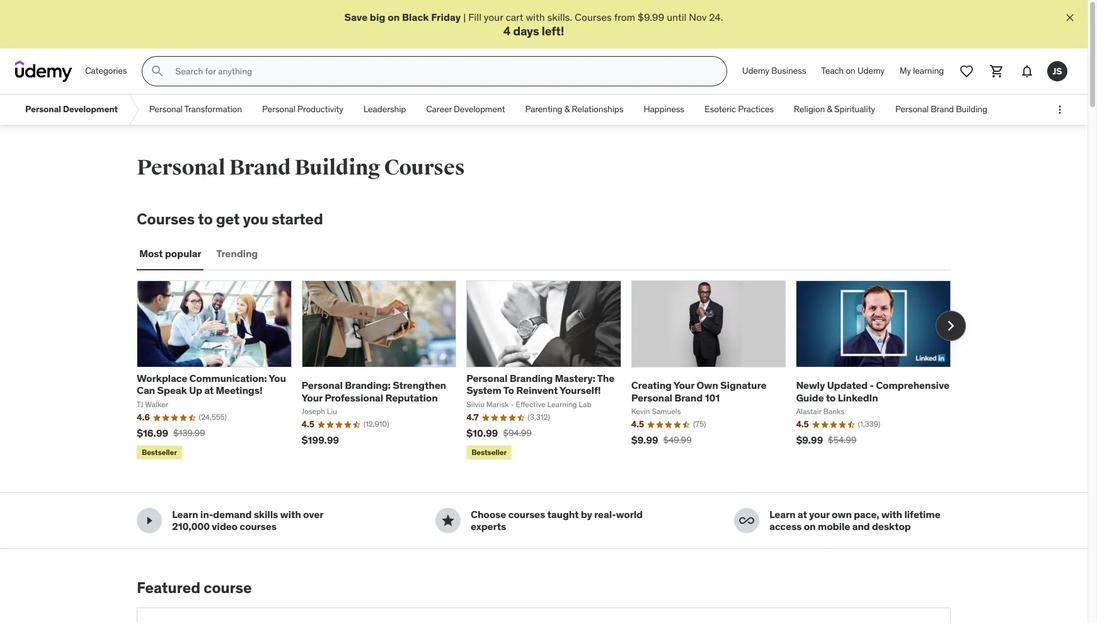 Task type: describe. For each thing, give the bounding box(es) containing it.
skills
[[254, 508, 278, 521]]

workplace communication: you can speak up at meetings! link
[[137, 372, 286, 397]]

& for parenting
[[565, 104, 570, 115]]

development for career development
[[454, 104, 505, 115]]

from
[[614, 11, 636, 23]]

transformation
[[184, 104, 242, 115]]

newly
[[797, 379, 825, 392]]

esoteric
[[705, 104, 736, 115]]

religion & spirituality link
[[784, 95, 886, 125]]

creating
[[632, 379, 672, 392]]

with inside save big on black friday | fill your cart with skills. courses from $9.99 until nov 24. 4 days left!
[[526, 11, 545, 23]]

brand for personal brand building courses
[[229, 155, 291, 181]]

personal for personal productivity
[[262, 104, 296, 115]]

popular
[[165, 247, 201, 260]]

and
[[853, 520, 870, 533]]

access
[[770, 520, 802, 533]]

branding:
[[345, 379, 391, 392]]

medium image for learn in-demand skills with over 210,000 video courses
[[142, 513, 157, 529]]

next image
[[941, 316, 961, 336]]

210,000
[[172, 520, 210, 533]]

course
[[204, 578, 252, 598]]

desktop
[[872, 520, 911, 533]]

teach
[[822, 65, 844, 77]]

real-
[[595, 508, 616, 521]]

personal development
[[25, 104, 118, 115]]

trending button
[[214, 239, 261, 269]]

js
[[1053, 65, 1063, 77]]

parenting
[[525, 104, 563, 115]]

udemy business
[[743, 65, 807, 77]]

teach on udemy
[[822, 65, 885, 77]]

leadership
[[364, 104, 406, 115]]

communication:
[[189, 372, 267, 385]]

workplace
[[137, 372, 187, 385]]

world
[[616, 508, 643, 521]]

personal for personal transformation
[[149, 104, 183, 115]]

esoteric practices link
[[695, 95, 784, 125]]

choose courses taught by real-world experts
[[471, 508, 643, 533]]

my learning
[[900, 65, 944, 77]]

brand inside creating your own signature personal brand 101
[[675, 391, 703, 404]]

parenting & relationships
[[525, 104, 624, 115]]

mastery:
[[555, 372, 596, 385]]

reputation
[[385, 391, 438, 404]]

|
[[464, 11, 466, 23]]

my
[[900, 65, 911, 77]]

categories button
[[78, 56, 135, 86]]

courses to get you started
[[137, 209, 323, 229]]

personal for personal branding: strengthen your professional reputation
[[302, 379, 343, 392]]

reinvent
[[517, 384, 558, 397]]

in-
[[200, 508, 213, 521]]

creating your own signature personal brand 101 link
[[632, 379, 767, 404]]

signature
[[721, 379, 767, 392]]

guide
[[797, 391, 824, 404]]

career development
[[426, 104, 505, 115]]

your inside save big on black friday | fill your cart with skills. courses from $9.99 until nov 24. 4 days left!
[[484, 11, 503, 23]]

by
[[581, 508, 592, 521]]

left!
[[542, 24, 564, 39]]

comprehensive
[[876, 379, 950, 392]]

learning
[[913, 65, 944, 77]]

101
[[705, 391, 720, 404]]

personal transformation
[[149, 104, 242, 115]]

to inside newly updated - comprehensive guide to linkedin
[[826, 391, 836, 404]]

trending
[[216, 247, 258, 260]]

& for religion
[[827, 104, 833, 115]]

big
[[370, 11, 386, 23]]

personal brand building link
[[886, 95, 998, 125]]

skills.
[[548, 11, 573, 23]]

most
[[139, 247, 163, 260]]

personal branding: strengthen your professional reputation
[[302, 379, 446, 404]]

happiness link
[[634, 95, 695, 125]]

esoteric practices
[[705, 104, 774, 115]]

black
[[402, 11, 429, 23]]

submit search image
[[150, 64, 165, 79]]

-
[[870, 379, 874, 392]]

fill
[[469, 11, 482, 23]]

Search for anything text field
[[173, 61, 712, 82]]

brand for personal brand building
[[931, 104, 954, 115]]

personal transformation link
[[139, 95, 252, 125]]

most popular button
[[137, 239, 204, 269]]

personal for personal brand building
[[896, 104, 929, 115]]

career
[[426, 104, 452, 115]]

to
[[504, 384, 514, 397]]

days
[[513, 24, 539, 39]]

personal branding: strengthen your professional reputation link
[[302, 379, 446, 404]]

own
[[832, 508, 852, 521]]

js link
[[1043, 56, 1073, 86]]

personal for personal branding mastery: the system to reinvent yourself!
[[467, 372, 508, 385]]



Task type: locate. For each thing, give the bounding box(es) containing it.
newly updated - comprehensive guide to linkedin link
[[797, 379, 950, 404]]

on left mobile
[[804, 520, 816, 533]]

personal inside creating your own signature personal brand 101
[[632, 391, 673, 404]]

your inside the learn at your own pace, with lifetime access on mobile and desktop
[[810, 508, 830, 521]]

udemy image
[[15, 61, 73, 82]]

4
[[504, 24, 511, 39]]

0 horizontal spatial to
[[198, 209, 213, 229]]

3 medium image from the left
[[740, 513, 755, 529]]

1 & from the left
[[565, 104, 570, 115]]

personal
[[25, 104, 61, 115], [149, 104, 183, 115], [262, 104, 296, 115], [896, 104, 929, 115], [137, 155, 225, 181], [467, 372, 508, 385], [302, 379, 343, 392], [632, 391, 673, 404]]

you
[[269, 372, 286, 385]]

happiness
[[644, 104, 685, 115]]

2 horizontal spatial with
[[882, 508, 903, 521]]

personal left branding
[[467, 372, 508, 385]]

0 horizontal spatial udemy
[[743, 65, 770, 77]]

personal left own
[[632, 391, 673, 404]]

0 horizontal spatial medium image
[[142, 513, 157, 529]]

at right up
[[204, 384, 214, 397]]

learn left in-
[[172, 508, 198, 521]]

on inside teach on udemy link
[[846, 65, 856, 77]]

close image
[[1064, 11, 1077, 24]]

1 vertical spatial to
[[826, 391, 836, 404]]

learn inside learn in-demand skills with over 210,000 video courses
[[172, 508, 198, 521]]

arrow pointing to subcategory menu links image
[[128, 95, 139, 125]]

your left own
[[674, 379, 695, 392]]

spirituality
[[835, 104, 876, 115]]

notifications image
[[1020, 64, 1035, 79]]

courses down career
[[384, 155, 465, 181]]

2 development from the left
[[454, 104, 505, 115]]

brand down learning
[[931, 104, 954, 115]]

1 development from the left
[[63, 104, 118, 115]]

medium image for learn at your own pace, with lifetime access on mobile and desktop
[[740, 513, 755, 529]]

experts
[[471, 520, 506, 533]]

cart
[[506, 11, 524, 23]]

you
[[243, 209, 269, 229]]

2 medium image from the left
[[441, 513, 456, 529]]

personal inside personal branding: strengthen your professional reputation
[[302, 379, 343, 392]]

brand
[[931, 104, 954, 115], [229, 155, 291, 181], [675, 391, 703, 404]]

1 horizontal spatial to
[[826, 391, 836, 404]]

shopping cart with 0 items image
[[990, 64, 1005, 79]]

0 horizontal spatial building
[[295, 155, 381, 181]]

at left mobile
[[798, 508, 807, 521]]

& right "parenting"
[[565, 104, 570, 115]]

udemy left business
[[743, 65, 770, 77]]

2 udemy from the left
[[858, 65, 885, 77]]

workplace communication: you can speak up at meetings!
[[137, 372, 286, 397]]

choose
[[471, 508, 506, 521]]

professional
[[325, 391, 383, 404]]

the
[[597, 372, 615, 385]]

learn for learn in-demand skills with over 210,000 video courses
[[172, 508, 198, 521]]

0 horizontal spatial at
[[204, 384, 214, 397]]

save big on black friday | fill your cart with skills. courses from $9.99 until nov 24. 4 days left!
[[345, 11, 723, 39]]

personal for personal development
[[25, 104, 61, 115]]

medium image
[[142, 513, 157, 529], [441, 513, 456, 529], [740, 513, 755, 529]]

featured
[[137, 578, 200, 598]]

learn inside the learn at your own pace, with lifetime access on mobile and desktop
[[770, 508, 796, 521]]

teach on udemy link
[[814, 56, 893, 86]]

personal productivity link
[[252, 95, 353, 125]]

development for personal development
[[63, 104, 118, 115]]

&
[[565, 104, 570, 115], [827, 104, 833, 115]]

development right career
[[454, 104, 505, 115]]

parenting & relationships link
[[515, 95, 634, 125]]

can
[[137, 384, 155, 397]]

with inside learn in-demand skills with over 210,000 video courses
[[280, 508, 301, 521]]

mobile
[[818, 520, 851, 533]]

courses inside choose courses taught by real-world experts
[[508, 508, 545, 521]]

1 vertical spatial on
[[846, 65, 856, 77]]

learn in-demand skills with over 210,000 video courses
[[172, 508, 323, 533]]

building
[[956, 104, 988, 115], [295, 155, 381, 181]]

medium image left access
[[740, 513, 755, 529]]

on inside save big on black friday | fill your cart with skills. courses from $9.99 until nov 24. 4 days left!
[[388, 11, 400, 23]]

0 vertical spatial to
[[198, 209, 213, 229]]

personal down personal transformation link
[[137, 155, 225, 181]]

0 vertical spatial on
[[388, 11, 400, 23]]

your right fill at the left
[[484, 11, 503, 23]]

2 horizontal spatial courses
[[575, 11, 612, 23]]

personal productivity
[[262, 104, 343, 115]]

personal right 'arrow pointing to subcategory menu links' icon
[[149, 104, 183, 115]]

0 horizontal spatial development
[[63, 104, 118, 115]]

personal brand building
[[896, 104, 988, 115]]

udemy
[[743, 65, 770, 77], [858, 65, 885, 77]]

1 horizontal spatial brand
[[675, 391, 703, 404]]

1 vertical spatial brand
[[229, 155, 291, 181]]

1 horizontal spatial udemy
[[858, 65, 885, 77]]

0 horizontal spatial courses
[[240, 520, 277, 533]]

your inside personal branding: strengthen your professional reputation
[[302, 391, 323, 404]]

to right the guide
[[826, 391, 836, 404]]

brand left 101
[[675, 391, 703, 404]]

courses left taught
[[508, 508, 545, 521]]

2 horizontal spatial brand
[[931, 104, 954, 115]]

2 vertical spatial brand
[[675, 391, 703, 404]]

learn left mobile
[[770, 508, 796, 521]]

1 medium image from the left
[[142, 513, 157, 529]]

0 vertical spatial your
[[484, 11, 503, 23]]

branding
[[510, 372, 553, 385]]

1 horizontal spatial learn
[[770, 508, 796, 521]]

building for personal brand building courses
[[295, 155, 381, 181]]

at inside the learn at your own pace, with lifetime access on mobile and desktop
[[798, 508, 807, 521]]

your
[[674, 379, 695, 392], [302, 391, 323, 404]]

on right big
[[388, 11, 400, 23]]

0 horizontal spatial your
[[484, 11, 503, 23]]

personal inside "link"
[[25, 104, 61, 115]]

personal development link
[[15, 95, 128, 125]]

most popular
[[139, 247, 201, 260]]

meetings!
[[216, 384, 263, 397]]

courses left "from"
[[575, 11, 612, 23]]

until
[[667, 11, 687, 23]]

0 vertical spatial building
[[956, 104, 988, 115]]

religion
[[794, 104, 825, 115]]

relationships
[[572, 104, 624, 115]]

my learning link
[[893, 56, 952, 86]]

0 vertical spatial at
[[204, 384, 214, 397]]

udemy left my
[[858, 65, 885, 77]]

courses
[[575, 11, 612, 23], [384, 155, 465, 181], [137, 209, 195, 229]]

0 vertical spatial brand
[[931, 104, 954, 115]]

on inside the learn at your own pace, with lifetime access on mobile and desktop
[[804, 520, 816, 533]]

2 horizontal spatial on
[[846, 65, 856, 77]]

more subcategory menu links image
[[1054, 104, 1067, 116]]

medium image left 210,000
[[142, 513, 157, 529]]

on
[[388, 11, 400, 23], [846, 65, 856, 77], [804, 520, 816, 533]]

1 horizontal spatial &
[[827, 104, 833, 115]]

courses inside save big on black friday | fill your cart with skills. courses from $9.99 until nov 24. 4 days left!
[[575, 11, 612, 23]]

1 horizontal spatial building
[[956, 104, 988, 115]]

updated
[[827, 379, 868, 392]]

24.
[[709, 11, 723, 23]]

personal for personal brand building courses
[[137, 155, 225, 181]]

learn for learn at your own pace, with lifetime access on mobile and desktop
[[770, 508, 796, 521]]

creating your own signature personal brand 101
[[632, 379, 767, 404]]

personal left productivity
[[262, 104, 296, 115]]

yourself!
[[560, 384, 601, 397]]

your left professional
[[302, 391, 323, 404]]

personal down udemy image
[[25, 104, 61, 115]]

0 horizontal spatial your
[[302, 391, 323, 404]]

1 horizontal spatial at
[[798, 508, 807, 521]]

personal inside personal branding mastery: the system to reinvent yourself!
[[467, 372, 508, 385]]

1 udemy from the left
[[743, 65, 770, 77]]

1 vertical spatial at
[[798, 508, 807, 521]]

to left get
[[198, 209, 213, 229]]

pace,
[[854, 508, 880, 521]]

brand up you at the top of page
[[229, 155, 291, 181]]

personal branding mastery: the system to reinvent yourself! link
[[467, 372, 615, 397]]

1 horizontal spatial on
[[804, 520, 816, 533]]

0 horizontal spatial on
[[388, 11, 400, 23]]

2 vertical spatial on
[[804, 520, 816, 533]]

at inside workplace communication: you can speak up at meetings!
[[204, 384, 214, 397]]

1 vertical spatial courses
[[384, 155, 465, 181]]

courses inside learn in-demand skills with over 210,000 video courses
[[240, 520, 277, 533]]

1 horizontal spatial courses
[[508, 508, 545, 521]]

lifetime
[[905, 508, 941, 521]]

1 vertical spatial building
[[295, 155, 381, 181]]

your
[[484, 11, 503, 23], [810, 508, 830, 521]]

system
[[467, 384, 502, 397]]

building down productivity
[[295, 155, 381, 181]]

1 learn from the left
[[172, 508, 198, 521]]

courses right video
[[240, 520, 277, 533]]

personal brand building courses
[[137, 155, 465, 181]]

with inside the learn at your own pace, with lifetime access on mobile and desktop
[[882, 508, 903, 521]]

medium image left "experts"
[[441, 513, 456, 529]]

religion & spirituality
[[794, 104, 876, 115]]

with up days
[[526, 11, 545, 23]]

nov
[[689, 11, 707, 23]]

& right religion
[[827, 104, 833, 115]]

0 vertical spatial courses
[[575, 11, 612, 23]]

development down categories dropdown button
[[63, 104, 118, 115]]

medium image for choose courses taught by real-world experts
[[441, 513, 456, 529]]

2 horizontal spatial medium image
[[740, 513, 755, 529]]

building down wishlist icon
[[956, 104, 988, 115]]

personal branding mastery: the system to reinvent yourself!
[[467, 372, 615, 397]]

productivity
[[298, 104, 343, 115]]

with left 'over'
[[280, 508, 301, 521]]

0 horizontal spatial courses
[[137, 209, 195, 229]]

development inside "link"
[[63, 104, 118, 115]]

1 vertical spatial your
[[810, 508, 830, 521]]

over
[[303, 508, 323, 521]]

2 vertical spatial courses
[[137, 209, 195, 229]]

with right pace,
[[882, 508, 903, 521]]

linkedin
[[838, 391, 878, 404]]

0 horizontal spatial learn
[[172, 508, 198, 521]]

1 horizontal spatial with
[[526, 11, 545, 23]]

building for personal brand building
[[956, 104, 988, 115]]

personal right you
[[302, 379, 343, 392]]

$9.99
[[638, 11, 665, 23]]

1 horizontal spatial medium image
[[441, 513, 456, 529]]

up
[[189, 384, 202, 397]]

2 & from the left
[[827, 104, 833, 115]]

courses up most popular
[[137, 209, 195, 229]]

1 horizontal spatial your
[[810, 508, 830, 521]]

courses
[[508, 508, 545, 521], [240, 520, 277, 533]]

demand
[[213, 508, 252, 521]]

career development link
[[416, 95, 515, 125]]

personal down my
[[896, 104, 929, 115]]

on right teach at right
[[846, 65, 856, 77]]

0 horizontal spatial &
[[565, 104, 570, 115]]

2 learn from the left
[[770, 508, 796, 521]]

your left own
[[810, 508, 830, 521]]

learn at your own pace, with lifetime access on mobile and desktop
[[770, 508, 941, 533]]

0 horizontal spatial brand
[[229, 155, 291, 181]]

0 horizontal spatial with
[[280, 508, 301, 521]]

with
[[526, 11, 545, 23], [280, 508, 301, 521], [882, 508, 903, 521]]

your inside creating your own signature personal brand 101
[[674, 379, 695, 392]]

1 horizontal spatial your
[[674, 379, 695, 392]]

friday
[[431, 11, 461, 23]]

1 horizontal spatial development
[[454, 104, 505, 115]]

featured course
[[137, 578, 252, 598]]

own
[[697, 379, 719, 392]]

strengthen
[[393, 379, 446, 392]]

newly updated - comprehensive guide to linkedin
[[797, 379, 950, 404]]

wishlist image
[[960, 64, 975, 79]]

carousel element
[[137, 281, 966, 462]]

1 horizontal spatial courses
[[384, 155, 465, 181]]



Task type: vqa. For each thing, say whether or not it's contained in the screenshot.
the rightmost at
yes



